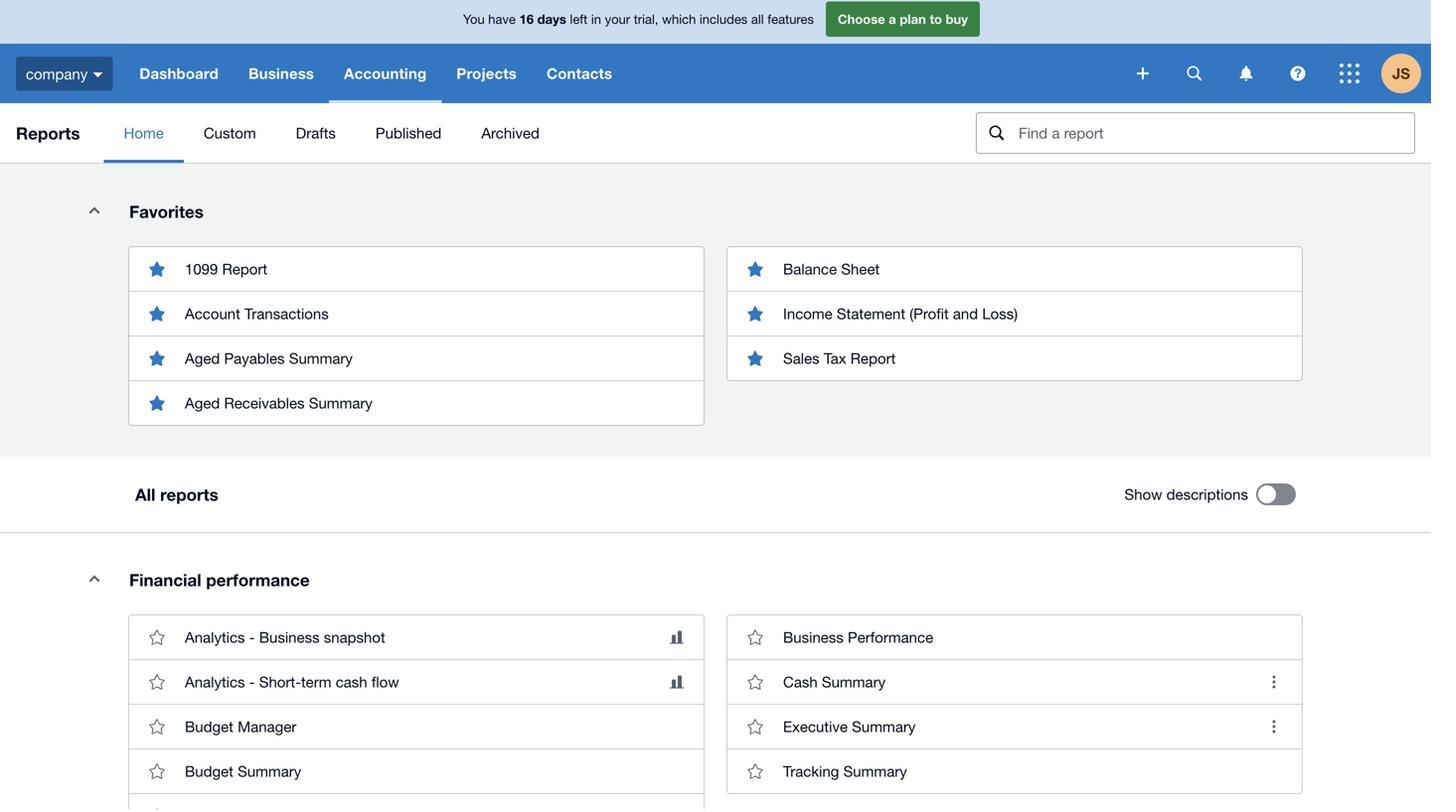 Task type: describe. For each thing, give the bounding box(es) containing it.
which
[[662, 11, 696, 27]]

business for business performance
[[783, 629, 844, 646]]

analytics - short-term cash flow
[[185, 674, 399, 691]]

- for business
[[249, 629, 255, 646]]

to
[[930, 11, 942, 27]]

favorite image for business performance
[[735, 618, 775, 658]]

transactions
[[244, 305, 329, 323]]

remove favorite image for 1099 report
[[137, 249, 177, 289]]

all reports
[[135, 485, 218, 505]]

budget summary link
[[129, 749, 704, 794]]

aged for aged payables summary
[[185, 350, 220, 367]]

term
[[301, 674, 331, 691]]

favorite image for cash
[[735, 663, 775, 703]]

payables
[[224, 350, 285, 367]]

sales
[[783, 350, 820, 367]]

executive summary
[[783, 719, 916, 736]]

sheet
[[841, 260, 880, 278]]

menu containing home
[[104, 103, 960, 163]]

financial
[[129, 570, 201, 590]]

loss)
[[982, 305, 1018, 323]]

summary for cash summary
[[822, 674, 886, 691]]

a
[[889, 11, 896, 27]]

includes
[[700, 11, 748, 27]]

account transactions link
[[129, 291, 704, 336]]

left
[[570, 11, 588, 27]]

executive summary link
[[727, 705, 1302, 749]]

cash
[[336, 674, 367, 691]]

choose
[[838, 11, 885, 27]]

trial,
[[634, 11, 658, 27]]

favorite image for budget manager
[[137, 708, 177, 747]]

income
[[783, 305, 833, 323]]

cash summary
[[783, 674, 886, 691]]

your
[[605, 11, 630, 27]]

financial performance
[[129, 570, 310, 590]]

dashboard link
[[124, 44, 233, 103]]

show
[[1125, 486, 1162, 503]]

aged receivables summary link
[[129, 381, 704, 425]]

business for business
[[248, 65, 314, 82]]

favorite image for executive summary
[[735, 708, 775, 747]]

balance sheet
[[783, 260, 880, 278]]

snapshot
[[324, 629, 385, 646]]

all
[[135, 485, 155, 505]]

favorite image for analytics - short-term cash flow
[[137, 663, 177, 703]]

accounting
[[344, 65, 427, 82]]

more information about analytics - short-term cash flow image
[[670, 676, 684, 689]]

and
[[953, 305, 978, 323]]

summary right 'receivables' at the left of the page
[[309, 395, 373, 412]]

archived link
[[461, 103, 559, 163]]

budget summary
[[185, 763, 301, 781]]

1099
[[185, 260, 218, 278]]

budget for budget summary
[[185, 763, 233, 781]]

have
[[488, 11, 516, 27]]

favorites
[[129, 202, 204, 222]]

budget manager link
[[129, 705, 704, 749]]

aged payables summary link
[[129, 336, 704, 381]]

analytics for analytics - short-term cash flow
[[185, 674, 245, 691]]

js
[[1392, 65, 1410, 82]]

buy
[[946, 11, 968, 27]]

aged receivables summary
[[185, 395, 373, 412]]

you have 16 days left in your trial, which includes all features
[[463, 11, 814, 27]]

custom
[[204, 124, 256, 142]]

short-
[[259, 674, 301, 691]]

accounting button
[[329, 44, 442, 103]]

published
[[376, 124, 442, 142]]

business performance
[[783, 629, 933, 646]]

business button
[[233, 44, 329, 103]]

cash
[[783, 674, 818, 691]]

projects button
[[442, 44, 532, 103]]

remove favorite image for account transactions
[[137, 294, 177, 334]]

in
[[591, 11, 601, 27]]

manager
[[238, 719, 296, 736]]

archived
[[481, 124, 540, 142]]

1 horizontal spatial report
[[850, 350, 896, 367]]

cash summary link
[[727, 660, 1302, 705]]

summary down transactions
[[289, 350, 353, 367]]



Task type: locate. For each thing, give the bounding box(es) containing it.
-
[[249, 629, 255, 646], [249, 674, 255, 691]]

business inside popup button
[[248, 65, 314, 82]]

budget manager
[[185, 719, 296, 736]]

budget down budget manager
[[185, 763, 233, 781]]

analytics
[[185, 629, 245, 646], [185, 674, 245, 691]]

None field
[[976, 112, 1415, 154]]

more options image
[[1254, 663, 1294, 703], [1254, 708, 1294, 747]]

summary down executive summary
[[843, 763, 907, 781]]

company
[[26, 65, 88, 82]]

expand report group image
[[75, 191, 114, 231]]

budget for budget manager
[[185, 719, 233, 736]]

2 - from the top
[[249, 674, 255, 691]]

remove favorite image inside 'sales tax report' link
[[735, 339, 775, 379]]

0 vertical spatial analytics
[[185, 629, 245, 646]]

2 analytics from the top
[[185, 674, 245, 691]]

1 - from the top
[[249, 629, 255, 646]]

business performance link
[[727, 616, 1302, 660]]

remove favorite image left payables
[[137, 339, 177, 379]]

tracking summary link
[[727, 749, 1302, 794]]

2 svg image from the left
[[1291, 66, 1305, 81]]

summary down manager
[[238, 763, 301, 781]]

Find a report text field
[[1017, 113, 1414, 153]]

1 vertical spatial aged
[[185, 395, 220, 412]]

- down performance at the bottom of the page
[[249, 629, 255, 646]]

analytics for analytics - business snapshot
[[185, 629, 245, 646]]

0 vertical spatial -
[[249, 629, 255, 646]]

remove favorite image for aged receivables summary
[[137, 384, 177, 423]]

- left short-
[[249, 674, 255, 691]]

business up drafts
[[248, 65, 314, 82]]

more information about analytics - business snapshot image
[[670, 632, 684, 645]]

remove favorite image left balance
[[735, 249, 775, 289]]

more options image inside executive summary link
[[1254, 708, 1294, 747]]

tax
[[824, 350, 846, 367]]

aged down account
[[185, 350, 220, 367]]

2 remove favorite image from the left
[[735, 294, 775, 334]]

0 horizontal spatial remove favorite image
[[137, 294, 177, 334]]

days
[[537, 11, 566, 27]]

1 aged from the top
[[185, 350, 220, 367]]

(profit
[[910, 305, 949, 323]]

2 more options image from the top
[[1254, 708, 1294, 747]]

report
[[222, 260, 267, 278], [850, 350, 896, 367]]

js button
[[1381, 44, 1431, 103]]

1099 report link
[[129, 247, 704, 291]]

remove favorite image for aged payables summary
[[137, 339, 177, 379]]

more options image for executive summary
[[1254, 708, 1294, 747]]

drafts link
[[276, 103, 356, 163]]

banner containing dashboard
[[0, 0, 1431, 103]]

1 more options image from the top
[[1254, 663, 1294, 703]]

banner
[[0, 0, 1431, 103]]

projects
[[456, 65, 517, 82]]

remove favorite image for balance sheet
[[735, 249, 775, 289]]

sales tax report
[[783, 350, 896, 367]]

favorite image
[[137, 618, 177, 658], [735, 663, 775, 703], [735, 752, 775, 792], [137, 797, 177, 810]]

show descriptions
[[1125, 486, 1248, 503]]

remove favorite image up all
[[137, 384, 177, 423]]

statement
[[837, 305, 906, 323]]

remove favorite image left the 1099
[[137, 249, 177, 289]]

0 vertical spatial aged
[[185, 350, 220, 367]]

remove favorite image left income
[[735, 294, 775, 334]]

custom link
[[184, 103, 276, 163]]

1 budget from the top
[[185, 719, 233, 736]]

flow
[[372, 674, 399, 691]]

choose a plan to buy
[[838, 11, 968, 27]]

account
[[185, 305, 240, 323]]

favorite image inside business performance link
[[735, 618, 775, 658]]

you
[[463, 11, 485, 27]]

1 vertical spatial more options image
[[1254, 708, 1294, 747]]

0 horizontal spatial svg image
[[1240, 66, 1253, 81]]

analytics down financial performance
[[185, 629, 245, 646]]

performance
[[848, 629, 933, 646]]

account transactions
[[185, 305, 329, 323]]

features
[[768, 11, 814, 27]]

- for short-
[[249, 674, 255, 691]]

all
[[751, 11, 764, 27]]

published link
[[356, 103, 461, 163]]

receivables
[[224, 395, 305, 412]]

reports
[[16, 123, 80, 143]]

balance sheet link
[[727, 247, 1302, 291]]

1099 report
[[185, 260, 267, 278]]

remove favorite image inside 1099 report link
[[137, 249, 177, 289]]

favorite image inside the budget summary link
[[137, 752, 177, 792]]

remove favorite image inside income statement (profit and loss) "link"
[[735, 294, 775, 334]]

remove favorite image left account
[[137, 294, 177, 334]]

tracking summary
[[783, 763, 907, 781]]

budget
[[185, 719, 233, 736], [185, 763, 233, 781]]

summary for executive summary
[[852, 719, 916, 736]]

menu
[[104, 103, 960, 163]]

1 vertical spatial report
[[850, 350, 896, 367]]

favorite image for tracking
[[735, 752, 775, 792]]

analytics up budget manager
[[185, 674, 245, 691]]

income statement (profit and loss) link
[[727, 291, 1302, 336]]

dashboard
[[139, 65, 219, 82]]

more options image for cash summary
[[1254, 663, 1294, 703]]

0 horizontal spatial report
[[222, 260, 267, 278]]

2 aged from the top
[[185, 395, 220, 412]]

business up cash
[[783, 629, 844, 646]]

company button
[[0, 44, 124, 103]]

aged for aged receivables summary
[[185, 395, 220, 412]]

performance
[[206, 570, 310, 590]]

1 remove favorite image from the left
[[137, 294, 177, 334]]

2 budget from the top
[[185, 763, 233, 781]]

remove favorite image for income statement (profit and loss)
[[735, 294, 775, 334]]

remove favorite image inside aged receivables summary link
[[137, 384, 177, 423]]

budget up budget summary
[[185, 719, 233, 736]]

income statement (profit and loss)
[[783, 305, 1018, 323]]

favorite image
[[735, 618, 775, 658], [137, 663, 177, 703], [137, 708, 177, 747], [735, 708, 775, 747], [137, 752, 177, 792]]

business
[[248, 65, 314, 82], [259, 629, 320, 646], [783, 629, 844, 646]]

remove favorite image
[[137, 249, 177, 289], [735, 249, 775, 289], [137, 339, 177, 379], [735, 339, 775, 379], [137, 384, 177, 423]]

plan
[[900, 11, 926, 27]]

reports
[[160, 485, 218, 505]]

expand report group image
[[75, 560, 114, 599]]

favorite image for budget summary
[[137, 752, 177, 792]]

aged left 'receivables' at the left of the page
[[185, 395, 220, 412]]

1 horizontal spatial svg image
[[1291, 66, 1305, 81]]

summary up executive summary
[[822, 674, 886, 691]]

report right the 1099
[[222, 260, 267, 278]]

0 vertical spatial report
[[222, 260, 267, 278]]

more options image inside cash summary link
[[1254, 663, 1294, 703]]

drafts
[[296, 124, 336, 142]]

home link
[[104, 103, 184, 163]]

remove favorite image inside account transactions link
[[137, 294, 177, 334]]

0 vertical spatial more options image
[[1254, 663, 1294, 703]]

svg image inside company popup button
[[93, 72, 103, 77]]

summary up tracking summary
[[852, 719, 916, 736]]

balance
[[783, 260, 837, 278]]

sales tax report link
[[727, 336, 1302, 381]]

business up analytics - short-term cash flow
[[259, 629, 320, 646]]

aged
[[185, 350, 220, 367], [185, 395, 220, 412]]

analytics - business snapshot
[[185, 629, 385, 646]]

remove favorite image for sales tax report
[[735, 339, 775, 379]]

remove favorite image
[[137, 294, 177, 334], [735, 294, 775, 334]]

1 vertical spatial -
[[249, 674, 255, 691]]

remove favorite image left the sales
[[735, 339, 775, 379]]

remove favorite image inside 'balance sheet' "link"
[[735, 249, 775, 289]]

1 analytics from the top
[[185, 629, 245, 646]]

favorite image for analytics
[[137, 618, 177, 658]]

contacts
[[547, 65, 612, 82]]

descriptions
[[1167, 486, 1248, 503]]

svg image
[[1240, 66, 1253, 81], [1291, 66, 1305, 81]]

16
[[519, 11, 534, 27]]

aged payables summary
[[185, 350, 353, 367]]

favorite image inside executive summary link
[[735, 708, 775, 747]]

report right the tax
[[850, 350, 896, 367]]

svg image
[[1340, 64, 1360, 83], [1187, 66, 1202, 81], [1137, 68, 1149, 80], [93, 72, 103, 77]]

1 horizontal spatial remove favorite image
[[735, 294, 775, 334]]

contacts button
[[532, 44, 627, 103]]

0 vertical spatial budget
[[185, 719, 233, 736]]

favorite image inside tracking summary link
[[735, 752, 775, 792]]

summary for tracking summary
[[843, 763, 907, 781]]

1 svg image from the left
[[1240, 66, 1253, 81]]

1 vertical spatial analytics
[[185, 674, 245, 691]]

tracking
[[783, 763, 839, 781]]

1 vertical spatial budget
[[185, 763, 233, 781]]

home
[[124, 124, 164, 142]]

summary
[[289, 350, 353, 367], [309, 395, 373, 412], [822, 674, 886, 691], [852, 719, 916, 736], [238, 763, 301, 781], [843, 763, 907, 781]]

favorite image inside budget manager link
[[137, 708, 177, 747]]

summary for budget summary
[[238, 763, 301, 781]]

executive
[[783, 719, 848, 736]]

remove favorite image inside aged payables summary link
[[137, 339, 177, 379]]



Task type: vqa. For each thing, say whether or not it's contained in the screenshot.
business performance
yes



